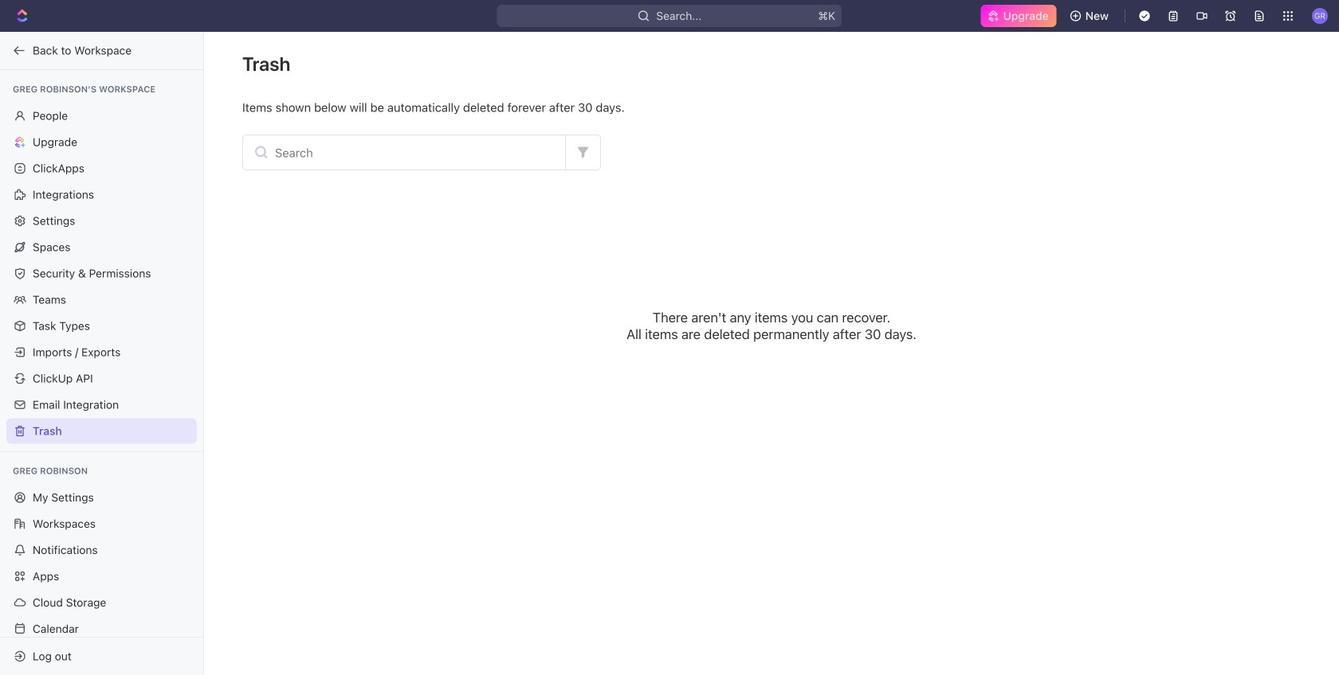 Task type: vqa. For each thing, say whether or not it's contained in the screenshot.
tree within the "sidebar" navigation
no



Task type: describe. For each thing, give the bounding box(es) containing it.
Search text field
[[243, 136, 565, 170]]



